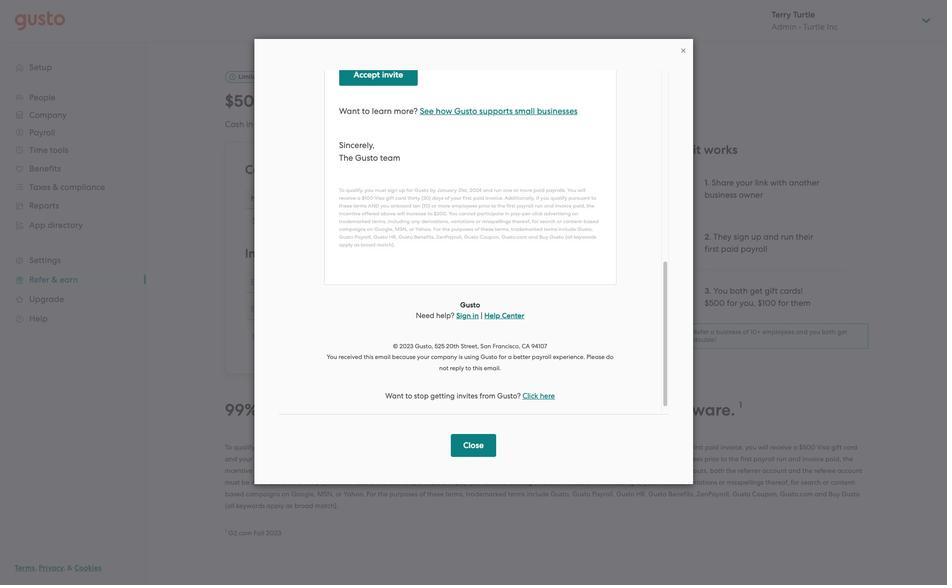 Task type: vqa. For each thing, say whether or not it's contained in the screenshot.
New features and updates option in the left bottom of the page
no



Task type: locate. For each thing, give the bounding box(es) containing it.
2 vertical spatial 1
[[225, 528, 227, 535]]

a
[[711, 329, 715, 336], [794, 444, 798, 451], [313, 455, 317, 463]]

0 horizontal spatial employees
[[670, 455, 703, 463]]

terms
[[516, 455, 533, 463], [508, 490, 525, 498]]

0 horizontal spatial visa
[[335, 455, 348, 463]]

share
[[712, 178, 734, 188], [252, 216, 275, 226]]

paid inside 2 . they sign up and run their first paid payroll
[[721, 244, 739, 254]]

. for 2
[[709, 232, 712, 242]]

invoice
[[803, 455, 824, 463]]

run inside 2 . they sign up and run their first paid payroll
[[781, 232, 794, 242]]

0 vertical spatial more
[[581, 119, 601, 130]]

None field
[[245, 188, 556, 209]]

1 vertical spatial you,
[[740, 298, 756, 308]]

to right offered
[[278, 467, 285, 475]]

more up pursuant
[[482, 444, 498, 451]]

fall
[[254, 529, 264, 537]]

sign up 'above'
[[313, 444, 326, 451]]

2 vertical spatial $100
[[319, 455, 333, 463]]

the left on:
[[277, 216, 289, 226]]

. inside 2 . they sign up and run their first paid payroll
[[709, 232, 712, 242]]

0 vertical spatial share
[[712, 178, 734, 188]]

get inside 3 . you both get gift cards! $500 for you, $100 for them
[[750, 286, 763, 296]]

paid
[[721, 244, 739, 254], [500, 444, 514, 451], [705, 444, 719, 451]]

. left they
[[709, 232, 712, 242]]

any
[[636, 479, 648, 486]]

for
[[367, 490, 376, 498]]

share down works
[[712, 178, 734, 188]]

you down $1,000 in the left bottom of the page
[[376, 479, 388, 486]]

if down 2024
[[419, 455, 423, 463]]

by up card.
[[367, 444, 375, 451]]

be
[[593, 467, 601, 475], [242, 479, 250, 486]]

close button
[[451, 434, 496, 457]]

1 vertical spatial of
[[642, 444, 648, 451]]

0 vertical spatial payroll
[[741, 244, 768, 254]]

both
[[730, 286, 748, 296], [822, 329, 836, 336], [710, 467, 725, 475]]

1 horizontal spatial if
[[448, 119, 453, 130]]

account up content-
[[838, 467, 862, 475]]

1 incentive from the left
[[225, 467, 253, 475]]

them left (or
[[399, 91, 438, 111]]

be down onboards
[[593, 467, 601, 475]]

1
[[705, 178, 708, 188], [739, 400, 742, 410], [225, 528, 227, 535]]

0 vertical spatial you
[[714, 286, 728, 296]]

link inside button
[[600, 192, 613, 202]]

up right they
[[752, 232, 762, 242]]

business inside 'refer a business of 10+ employees and you both get double!'
[[716, 329, 741, 336]]

1 vertical spatial first
[[692, 444, 703, 451]]

Enter email address email field
[[245, 271, 625, 293], [245, 299, 625, 320]]

them down cards!
[[791, 298, 811, 308]]

1 horizontal spatial increase
[[505, 467, 530, 475]]

0 horizontal spatial copy
[[245, 162, 275, 177]]

up inside to qualify, your referee must sign up for gusto by january 31st, 2024 and run one or more paid payrolls. within thirty (30) calendar days of your referee's first paid invoice, you will receive a $500 visa gift card and your referee will receive a $100 visa gift card. additionally, if you qualify pursuant to these terms and your referee onboards ten (10) or more employees prior to the first payroll run and invoice paid, the incentive offered to you above will increase to $1,000 and the incentive for your referee will increase to $200. in order to be eligible for the promotion payouts, both the referrer account and the referee account must be open at the time the payouts are issued. you cannot participate in pay-per-click advertising on trademarked terms, including any derivations, variations or misspellings thereof, for search or content- based campaigns on google, msn, or yahoo. for the purposes of these terms, trademarked terms include gusto, gusto payroll, gusto hr, gusto benefits, zenpayroll, gusto coupon, gusto.com and buy gusto (all keywords apply as broad match).
[[327, 444, 335, 451]]

(10)
[[632, 455, 643, 463]]

linkedin button
[[389, 216, 424, 226]]

0 horizontal spatial sign
[[313, 444, 326, 451]]

0 horizontal spatial both
[[710, 467, 725, 475]]

1 vertical spatial you
[[376, 479, 388, 486]]

works
[[704, 142, 738, 157]]

0 horizontal spatial more
[[482, 444, 498, 451]]

1 horizontal spatial visa
[[817, 444, 830, 451]]

1 vertical spatial be
[[242, 479, 250, 486]]

payroll up 3 . you both get gift cards! $500 for you, $100 for them
[[741, 244, 768, 254]]

in left pay-
[[449, 479, 454, 486]]

1 vertical spatial a
[[794, 444, 798, 451]]

1 g2.com fall 2023
[[225, 528, 281, 537]]

1 horizontal spatial you,
[[740, 298, 756, 308]]

trademarked down in
[[544, 479, 584, 486]]

first right referee's
[[692, 444, 703, 451]]

paid up prior
[[705, 444, 719, 451]]

1 horizontal spatial them
[[791, 298, 811, 308]]

gusto down derivations,
[[649, 490, 667, 498]]

$500 down the limited
[[225, 91, 266, 111]]

refer
[[694, 329, 709, 336]]

2 horizontal spatial of
[[743, 329, 749, 336]]

copy link
[[578, 192, 613, 202]]

$500 inside 3 . you both get gift cards! $500 for you, $100 for them
[[705, 298, 725, 308]]

0 vertical spatial sign
[[734, 232, 750, 242]]

your right 'share'
[[339, 162, 365, 177]]

of inside 'refer a business of 10+ employees and you both get double!'
[[743, 329, 749, 336]]

benefits,
[[669, 490, 695, 498]]

1 vertical spatial terms,
[[446, 490, 465, 498]]

2 vertical spatial a
[[313, 455, 317, 463]]

1 horizontal spatial a
[[711, 329, 715, 336]]

both inside to qualify, your referee must sign up for gusto by january 31st, 2024 and run one or more paid payrolls. within thirty (30) calendar days of your referee's first paid invoice, you will receive a $500 visa gift card and your referee will receive a $100 visa gift card. additionally, if you qualify pursuant to these terms and your referee onboards ten (10) or more employees prior to the first payroll run and invoice paid, the incentive offered to you above will increase to $1,000 and the incentive for your referee will increase to $200. in order to be eligible for the promotion payouts, both the referrer account and the referee account must be open at the time the payouts are issued. you cannot participate in pay-per-click advertising on trademarked terms, including any derivations, variations or misspellings thereof, for search or content- based campaigns on google, msn, or yahoo. for the purposes of these terms, trademarked terms include gusto, gusto payroll, gusto hr, gusto benefits, zenpayroll, gusto coupon, gusto.com and buy gusto (all keywords apply as broad match).
[[710, 467, 725, 475]]

up up the payouts
[[327, 444, 335, 451]]

3
[[705, 286, 709, 296]]

1 horizontal spatial share
[[712, 178, 734, 188]]

module__icon___go7vc image inside the close document
[[679, 47, 687, 55]]

(30)
[[583, 444, 595, 451]]

0 horizontal spatial share
[[252, 216, 275, 226]]

. inside 1 . share your link with another business owner
[[708, 178, 710, 188]]

, left privacy
[[35, 564, 37, 573]]

the
[[277, 216, 289, 226], [729, 455, 739, 463], [843, 455, 853, 463], [403, 467, 413, 475], [636, 467, 646, 475], [726, 467, 736, 475], [803, 467, 813, 475], [277, 479, 287, 486], [304, 479, 314, 486], [378, 490, 388, 498]]

on up include
[[534, 479, 542, 486]]

99% satisfaction. highest score in small-business payroll software. 1
[[225, 400, 742, 420]]

$100 up signs
[[332, 91, 369, 111]]

your inside 1 . share your link with another business owner
[[736, 178, 753, 188]]

receive
[[770, 444, 792, 451], [289, 455, 311, 463]]

terms, down pay-
[[446, 490, 465, 498]]

0 horizontal spatial incentive
[[225, 467, 253, 475]]

up right signs
[[349, 119, 359, 129]]

0 vertical spatial gift
[[765, 286, 778, 296]]

employees.
[[603, 119, 646, 130]]

apply
[[267, 502, 284, 510]]

0 horizontal spatial time
[[262, 73, 276, 80]]

the down 'above'
[[304, 479, 314, 486]]

if down (or
[[448, 119, 453, 130]]

0 vertical spatial visa
[[817, 444, 830, 451]]

0 vertical spatial run
[[781, 232, 794, 242]]

it
[[693, 142, 701, 157]]

incentive up open
[[225, 467, 253, 475]]

0 vertical spatial a
[[711, 329, 715, 336]]

referee's
[[665, 444, 690, 451]]

1 vertical spatial copy
[[578, 192, 598, 202]]

must up based
[[225, 479, 240, 486]]

0 vertical spatial trademarked
[[544, 479, 584, 486]]

above
[[299, 467, 318, 475]]

the up "search"
[[803, 467, 813, 475]]

get inside 'refer a business of 10+ employees and you both get double!'
[[838, 329, 847, 336]]

if
[[448, 119, 453, 130], [419, 455, 423, 463]]

1 horizontal spatial terms,
[[586, 479, 605, 486]]

1 vertical spatial .
[[709, 232, 712, 242]]

more up promotion
[[653, 455, 668, 463]]

time up google,
[[289, 479, 302, 486]]

run up thereof,
[[777, 455, 787, 463]]

payroll up referrer
[[754, 455, 775, 463]]

run left one
[[449, 444, 459, 451]]

0 vertical spatial first
[[705, 244, 719, 254]]

your down (or
[[455, 119, 472, 130]]

you
[[714, 286, 728, 296], [376, 479, 388, 486]]

2 horizontal spatial paid
[[721, 244, 739, 254]]

0 vertical spatial time
[[262, 73, 276, 80]]

time left offer
[[262, 73, 276, 80]]

up inside 2 . they sign up and run their first paid payroll
[[752, 232, 762, 242]]

up for 99% satisfaction. highest score in small-business payroll software. 1
[[327, 444, 335, 451]]

1 vertical spatial must
[[225, 479, 240, 486]]

1 vertical spatial employees
[[670, 455, 703, 463]]

sign inside 2 . they sign up and run their first paid payroll
[[734, 232, 750, 242]]

1 vertical spatial visa
[[335, 455, 348, 463]]

a up double!
[[711, 329, 715, 336]]

click
[[484, 479, 497, 486]]

a up gusto.com
[[794, 444, 798, 451]]

2 horizontal spatial up
[[752, 232, 762, 242]]

pursuant
[[460, 455, 488, 463]]

1 horizontal spatial incentive
[[415, 467, 443, 475]]

or right (10)
[[645, 455, 651, 463]]

in right cash
[[246, 119, 253, 129]]

these up advertising
[[498, 455, 514, 463]]

0 horizontal spatial up
[[327, 444, 335, 451]]

gift left cards!
[[765, 286, 778, 296]]

1 vertical spatial both
[[822, 329, 836, 336]]

0 vertical spatial copy
[[245, 162, 275, 177]]

1 vertical spatial them
[[791, 298, 811, 308]]

gusto up card.
[[347, 444, 366, 451]]

more right '10'
[[581, 119, 601, 130]]

1 right software. on the bottom
[[739, 400, 742, 410]]

1 vertical spatial enter email address email field
[[245, 299, 625, 320]]

1 for 1 . share your link with another business owner
[[705, 178, 708, 188]]

0 horizontal spatial a
[[313, 455, 317, 463]]

. inside 3 . you both get gift cards! $500 for you, $100 for them
[[709, 286, 712, 296]]

1 left g2.com
[[225, 528, 227, 535]]

must
[[297, 444, 312, 451], [225, 479, 240, 486]]

1 , from the left
[[35, 564, 37, 573]]

and inside 2 . they sign up and run their first paid payroll
[[764, 232, 779, 242]]

0 vertical spatial on
[[534, 479, 542, 486]]

, left &
[[63, 564, 66, 573]]

1 vertical spatial these
[[427, 490, 444, 498]]

issued.
[[354, 479, 375, 486]]

1 inside 1 g2.com fall 2023
[[225, 528, 227, 535]]

keywords
[[236, 502, 265, 510]]

you, up referral at left
[[295, 91, 328, 111]]

1 horizontal spatial by
[[367, 444, 375, 451]]

copy inside button
[[578, 192, 598, 202]]

of
[[743, 329, 749, 336], [642, 444, 648, 451], [419, 490, 426, 498]]

first inside 2 . they sign up and run their first paid payroll
[[705, 244, 719, 254]]

onboards
[[589, 455, 619, 463]]

gift inside 3 . you both get gift cards! $500 for you, $100 for them
[[765, 286, 778, 296]]

up for $100
[[349, 119, 359, 129]]

0 horizontal spatial them
[[399, 91, 438, 111]]

the right for
[[378, 490, 388, 498]]

you inside 'refer a business of 10+ employees and you both get double!'
[[810, 329, 820, 336]]

promotion
[[648, 467, 680, 475]]

1 horizontal spatial account
[[838, 467, 862, 475]]

and left the invoice
[[789, 455, 801, 463]]

be left open
[[242, 479, 250, 486]]

first up referrer
[[741, 455, 752, 463]]

1 vertical spatial share
[[252, 216, 275, 226]]

1 vertical spatial by
[[367, 444, 375, 451]]

to right pursuant
[[490, 455, 496, 463]]

run
[[781, 232, 794, 242], [449, 444, 459, 451], [777, 455, 787, 463]]

0 horizontal spatial in
[[246, 119, 253, 129]]

business left owner
[[705, 190, 737, 200]]

module__icon___go7vc image
[[679, 47, 687, 55], [613, 278, 620, 286], [252, 333, 260, 340]]

$100 up the payouts
[[319, 455, 333, 463]]

business up double!
[[716, 329, 741, 336]]

1 vertical spatial 1
[[739, 400, 742, 410]]

in inside to qualify, your referee must sign up for gusto by january 31st, 2024 and run one or more paid payrolls. within thirty (30) calendar days of your referee's first paid invoice, you will receive a $500 visa gift card and your referee will receive a $100 visa gift card. additionally, if you qualify pursuant to these terms and your referee onboards ten (10) or more employees prior to the first payroll run and invoice paid, the incentive offered to you above will increase to $1,000 and the incentive for your referee will increase to $200. in order to be eligible for the promotion payouts, both the referrer account and the referee account must be open at the time the payouts are issued. you cannot participate in pay-per-click advertising on trademarked terms, including any derivations, variations or misspellings thereof, for search or content- based campaigns on google, msn, or yahoo. for the purposes of these terms, trademarked terms include gusto, gusto payroll, gusto hr, gusto benefits, zenpayroll, gusto coupon, gusto.com and buy gusto (all keywords apply as broad match).
[[449, 479, 454, 486]]

share
[[304, 162, 336, 177]]

qualify,
[[234, 444, 256, 451]]

2 horizontal spatial $500
[[799, 444, 816, 451]]

1 vertical spatial sign
[[313, 444, 326, 451]]

0 vertical spatial up
[[349, 119, 359, 129]]

1 horizontal spatial both
[[730, 286, 748, 296]]

copy and share your link
[[245, 162, 388, 177]]

run left the their on the top of page
[[781, 232, 794, 242]]

1 vertical spatial receive
[[289, 455, 311, 463]]

refer a business of 10+ employees and you both get double!
[[694, 329, 847, 344]]

january
[[376, 444, 402, 451]]

1 account from the left
[[762, 467, 787, 475]]

your down "qualify,"
[[239, 455, 253, 463]]

0 horizontal spatial you,
[[295, 91, 328, 111]]

first down 2
[[705, 244, 719, 254]]

a inside 'refer a business of 10+ employees and you both get double!'
[[711, 329, 715, 336]]

. right an illustration of a gift image
[[709, 286, 712, 296]]

$500 down 3
[[705, 298, 725, 308]]

visa
[[817, 444, 830, 451], [335, 455, 348, 463]]

sign right they
[[734, 232, 750, 242]]

the right at
[[277, 479, 287, 486]]

1 horizontal spatial trademarked
[[544, 479, 584, 486]]

up
[[349, 119, 359, 129], [752, 232, 762, 242], [327, 444, 335, 451]]

sign inside to qualify, your referee must sign up for gusto by january 31st, 2024 and run one or more paid payrolls. within thirty (30) calendar days of your referee's first paid invoice, you will receive a $500 visa gift card and your referee will receive a $100 visa gift card. additionally, if you qualify pursuant to these terms and your referee onboards ten (10) or more employees prior to the first payroll run and invoice paid, the incentive offered to you above will increase to $1,000 and the incentive for your referee will increase to $200. in order to be eligible for the promotion payouts, both the referrer account and the referee account must be open at the time the payouts are issued. you cannot participate in pay-per-click advertising on trademarked terms, including any derivations, variations or misspellings thereof, for search or content- based campaigns on google, msn, or yahoo. for the purposes of these terms, trademarked terms include gusto, gusto payroll, gusto hr, gusto benefits, zenpayroll, gusto coupon, gusto.com and buy gusto (all keywords apply as broad match).
[[313, 444, 326, 451]]

1 horizontal spatial $500
[[705, 298, 725, 308]]

copy link button
[[562, 188, 629, 207]]

gift up paid,
[[832, 444, 842, 451]]

and up qualify
[[435, 444, 447, 451]]

cannot
[[390, 479, 411, 486]]

business
[[510, 119, 542, 130], [705, 190, 737, 200], [716, 329, 741, 336], [535, 400, 600, 420]]

1 horizontal spatial get
[[838, 329, 847, 336]]

if inside to qualify, your referee must sign up for gusto by january 31st, 2024 and run one or more paid payrolls. within thirty (30) calendar days of your referee's first paid invoice, you will receive a $500 visa gift card and your referee will receive a $100 visa gift card. additionally, if you qualify pursuant to these terms and your referee onboards ten (10) or more employees prior to the first payroll run and invoice paid, the incentive offered to you above will increase to $1,000 and the incentive for your referee will increase to $200. in order to be eligible for the promotion payouts, both the referrer account and the referee account must be open at the time the payouts are issued. you cannot participate in pay-per-click advertising on trademarked terms, including any derivations, variations or misspellings thereof, for search or content- based campaigns on google, msn, or yahoo. for the purposes of these terms, trademarked terms include gusto, gusto payroll, gusto hr, gusto benefits, zenpayroll, gusto coupon, gusto.com and buy gusto (all keywords apply as broad match).
[[419, 455, 423, 463]]

your
[[278, 119, 296, 129], [455, 119, 472, 130], [339, 162, 365, 177], [736, 178, 753, 188], [258, 444, 272, 451], [650, 444, 663, 451], [239, 455, 253, 463], [551, 455, 564, 463], [454, 467, 468, 475]]

you inside to qualify, your referee must sign up for gusto by january 31st, 2024 and run one or more paid payrolls. within thirty (30) calendar days of your referee's first paid invoice, you will receive a $500 visa gift card and your referee will receive a $100 visa gift card. additionally, if you qualify pursuant to these terms and your referee onboards ten (10) or more employees prior to the first payroll run and invoice paid, the incentive offered to you above will increase to $1,000 and the incentive for your referee will increase to $200. in order to be eligible for the promotion payouts, both the referrer account and the referee account must be open at the time the payouts are issued. you cannot participate in pay-per-click advertising on trademarked terms, including any derivations, variations or misspellings thereof, for search or content- based campaigns on google, msn, or yahoo. for the purposes of these terms, trademarked terms include gusto, gusto payroll, gusto hr, gusto benefits, zenpayroll, gusto coupon, gusto.com and buy gusto (all keywords apply as broad match).
[[376, 479, 388, 486]]

gusto down content-
[[842, 490, 860, 498]]

on up the as
[[282, 490, 290, 498]]

1 vertical spatial time
[[289, 479, 302, 486]]

2 vertical spatial in
[[449, 479, 454, 486]]

$100
[[332, 91, 369, 111], [758, 298, 776, 308], [319, 455, 333, 463]]

and
[[278, 162, 301, 177], [764, 232, 779, 242], [796, 329, 808, 336], [435, 444, 447, 451], [225, 455, 237, 463], [789, 455, 801, 463], [389, 467, 402, 475], [789, 467, 801, 475], [815, 490, 827, 498]]

1 right an illustration of a heart image
[[705, 178, 708, 188]]

participate
[[413, 479, 447, 486]]

more
[[581, 119, 601, 130], [482, 444, 498, 451], [653, 455, 668, 463]]

an illustration of a heart image
[[670, 177, 694, 201]]

content-
[[831, 479, 857, 486]]

include
[[527, 490, 549, 498]]

thereof,
[[766, 479, 789, 486]]

increase up advertising
[[505, 467, 530, 475]]

1 horizontal spatial more
[[581, 119, 601, 130]]

2 horizontal spatial a
[[794, 444, 798, 451]]

1 enter email address email field from the top
[[245, 271, 625, 293]]

privacy link
[[39, 564, 63, 573]]

1 inside 99% satisfaction. highest score in small-business payroll software. 1
[[739, 400, 742, 410]]

ten
[[621, 455, 631, 463]]

0 horizontal spatial if
[[419, 455, 423, 463]]

twitter button
[[359, 216, 389, 226]]

in
[[246, 119, 253, 129], [469, 400, 484, 420], [449, 479, 454, 486]]

paid left payrolls.
[[500, 444, 514, 451]]

facebook button
[[319, 216, 359, 226]]

gift left card.
[[349, 455, 360, 463]]

a up 'above'
[[313, 455, 317, 463]]

them
[[399, 91, 438, 111], [791, 298, 811, 308]]

2023
[[266, 529, 281, 537]]

variations
[[687, 479, 717, 486]]

of right days
[[642, 444, 648, 451]]

of down the participate
[[419, 490, 426, 498]]

satisfaction.
[[262, 400, 358, 420]]

payroll inside 2 . they sign up and run their first paid payroll
[[741, 244, 768, 254]]

increase up are
[[332, 467, 358, 475]]

&
[[67, 564, 73, 573]]

0 vertical spatial by
[[280, 246, 294, 261]]

the left referrer
[[726, 467, 736, 475]]

incentive up the participate
[[415, 467, 443, 475]]

1 vertical spatial on
[[282, 490, 290, 498]]

employees
[[763, 329, 795, 336], [670, 455, 703, 463]]

your up pay-
[[454, 467, 468, 475]]

2 vertical spatial run
[[777, 455, 787, 463]]

yahoo.
[[344, 490, 365, 498]]

both inside 3 . you both get gift cards! $500 for you, $100 for them
[[730, 286, 748, 296]]

and down additionally,
[[389, 467, 402, 475]]

if your referral's business has 10 or more employees.
[[446, 119, 646, 130]]

$500 up the invoice
[[799, 444, 816, 451]]

hr,
[[636, 490, 647, 498]]

employees right 10+
[[763, 329, 795, 336]]

paid down they
[[721, 244, 739, 254]]

offered
[[254, 467, 277, 475]]

$100 inside to qualify, your referee must sign up for gusto by january 31st, 2024 and run one or more paid payrolls. within thirty (30) calendar days of your referee's first paid invoice, you will receive a $500 visa gift card and your referee will receive a $100 visa gift card. additionally, if you qualify pursuant to these terms and your referee onboards ten (10) or more employees prior to the first payroll run and invoice paid, the incentive offered to you above will increase to $1,000 and the incentive for your referee will increase to $200. in order to be eligible for the promotion payouts, both the referrer account and the referee account must be open at the time the payouts are issued. you cannot participate in pay-per-click advertising on trademarked terms, including any derivations, variations or misspellings thereof, for search or content- based campaigns on google, msn, or yahoo. for the purposes of these terms, trademarked terms include gusto, gusto payroll, gusto hr, gusto benefits, zenpayroll, gusto coupon, gusto.com and buy gusto (all keywords apply as broad match).
[[319, 455, 333, 463]]

1 horizontal spatial module__icon___go7vc image
[[613, 278, 620, 286]]

1 inside 1 . share your link with another business owner
[[705, 178, 708, 188]]

receive up 'above'
[[289, 455, 311, 463]]

open
[[251, 479, 267, 486]]

terms,
[[586, 479, 605, 486], [446, 490, 465, 498]]

score
[[425, 400, 465, 420]]

campaigns
[[246, 490, 280, 498]]

1 horizontal spatial up
[[349, 119, 359, 129]]

you inside 3 . you both get gift cards! $500 for you, $100 for them
[[714, 286, 728, 296]]

1 vertical spatial in
[[469, 400, 484, 420]]

2x
[[668, 326, 688, 346]]

these
[[498, 455, 514, 463], [427, 490, 444, 498]]

2 , from the left
[[63, 564, 66, 573]]

g2.com
[[228, 529, 252, 537]]

0 vertical spatial $500
[[225, 91, 266, 111]]

1 horizontal spatial gift
[[765, 286, 778, 296]]

visa up paid,
[[817, 444, 830, 451]]



Task type: describe. For each thing, give the bounding box(es) containing it.
1 vertical spatial run
[[449, 444, 459, 451]]

cards!
[[780, 286, 803, 296]]

1 vertical spatial payroll
[[604, 400, 659, 420]]

qualify
[[437, 455, 459, 463]]

to up the issued.
[[359, 467, 366, 475]]

paid,
[[826, 455, 842, 463]]

match).
[[315, 502, 338, 510]]

or right "msn,"
[[336, 490, 342, 498]]

1 vertical spatial more
[[482, 444, 498, 451]]

your left referee's
[[650, 444, 663, 451]]

1 horizontal spatial these
[[498, 455, 514, 463]]

gusto,
[[551, 490, 571, 498]]

$200.
[[540, 467, 557, 475]]

offer
[[277, 73, 292, 80]]

business left has
[[510, 119, 542, 130]]

or up zenpayroll,
[[719, 479, 725, 486]]

on:
[[306, 216, 319, 226]]

order
[[566, 467, 583, 475]]

terms
[[15, 564, 35, 573]]

you, inside 3 . you both get gift cards! $500 for you, $100 for them
[[740, 298, 756, 308]]

referrer
[[738, 467, 761, 475]]

both inside 'refer a business of 10+ employees and you both get double!'
[[822, 329, 836, 336]]

gusto down 'misspellings' on the right bottom
[[733, 490, 751, 498]]

2 incentive from the left
[[415, 467, 443, 475]]

eligible
[[602, 467, 625, 475]]

privacy
[[39, 564, 63, 573]]

account menu element
[[759, 0, 933, 41]]

invite by email
[[245, 246, 330, 261]]

limited time offer
[[239, 73, 292, 80]]

broad
[[294, 502, 313, 510]]

(all
[[225, 502, 235, 510]]

misspellings
[[727, 479, 764, 486]]

in
[[559, 467, 565, 475]]

employees inside to qualify, your referee must sign up for gusto by january 31st, 2024 and run one or more paid payrolls. within thirty (30) calendar days of your referee's first paid invoice, you will receive a $500 visa gift card and your referee will receive a $100 visa gift card. additionally, if you qualify pursuant to these terms and your referee onboards ten (10) or more employees prior to the first payroll run and invoice paid, the incentive offered to you above will increase to $1,000 and the incentive for your referee will increase to $200. in order to be eligible for the promotion payouts, both the referrer account and the referee account must be open at the time the payouts are issued. you cannot participate in pay-per-click advertising on trademarked terms, including any derivations, variations or misspellings thereof, for search or content- based campaigns on google, msn, or yahoo. for the purposes of these terms, trademarked terms include gusto, gusto payroll, gusto hr, gusto benefits, zenpayroll, gusto coupon, gusto.com and buy gusto (all keywords apply as broad match).
[[670, 455, 703, 463]]

the down invoice,
[[729, 455, 739, 463]]

1 vertical spatial gift
[[832, 444, 842, 451]]

payrolls.
[[516, 444, 542, 451]]

your down "within"
[[551, 455, 564, 463]]

your right when
[[278, 119, 296, 129]]

2 horizontal spatial in
[[469, 400, 484, 420]]

business up thirty
[[535, 400, 600, 420]]

1 horizontal spatial paid
[[705, 444, 719, 451]]

invite
[[245, 246, 277, 261]]

within
[[543, 444, 563, 451]]

2 account from the left
[[838, 467, 862, 475]]

buy
[[829, 490, 840, 498]]

coupon,
[[753, 490, 779, 498]]

0 vertical spatial in
[[246, 119, 253, 129]]

2 vertical spatial first
[[741, 455, 752, 463]]

and down to
[[225, 455, 237, 463]]

search
[[801, 479, 821, 486]]

additionally,
[[379, 455, 417, 463]]

copy for copy link
[[578, 192, 598, 202]]

0 vertical spatial if
[[448, 119, 453, 130]]

1 vertical spatial module__icon___go7vc image
[[613, 278, 620, 286]]

signs
[[328, 119, 347, 129]]

payroll inside to qualify, your referee must sign up for gusto by january 31st, 2024 and run one or more paid payrolls. within thirty (30) calendar days of your referee's first paid invoice, you will receive a $500 visa gift card and your referee will receive a $100 visa gift card. additionally, if you qualify pursuant to these terms and your referee onboards ten (10) or more employees prior to the first payroll run and invoice paid, the incentive offered to you above will increase to $1,000 and the incentive for your referee will increase to $200. in order to be eligible for the promotion payouts, both the referrer account and the referee account must be open at the time the payouts are issued. you cannot participate in pay-per-click advertising on trademarked terms, including any derivations, variations or misspellings thereof, for search or content- based campaigns on google, msn, or yahoo. for the purposes of these terms, trademarked terms include gusto, gusto payroll, gusto hr, gusto benefits, zenpayroll, gusto coupon, gusto.com and buy gusto (all keywords apply as broad match).
[[754, 455, 775, 463]]

gusto right gusto,
[[572, 490, 591, 498]]

gusto down including
[[616, 490, 635, 498]]

2 increase from the left
[[505, 467, 530, 475]]

0 horizontal spatial $500
[[225, 91, 266, 111]]

email
[[297, 246, 330, 261]]

0 vertical spatial $100
[[332, 91, 369, 111]]

1 for 1 g2.com fall 2023
[[225, 528, 227, 535]]

the down card at the right bottom of page
[[843, 455, 853, 463]]

has
[[544, 119, 558, 130]]

1 increase from the left
[[332, 467, 358, 475]]

(or
[[442, 91, 464, 111]]

an illustration of a gift image
[[670, 285, 694, 309]]

or up the 'buy'
[[823, 479, 829, 486]]

time inside to qualify, your referee must sign up for gusto by january 31st, 2024 and run one or more paid payrolls. within thirty (30) calendar days of your referee's first paid invoice, you will receive a $500 visa gift card and your referee will receive a $100 visa gift card. additionally, if you qualify pursuant to these terms and your referee onboards ten (10) or more employees prior to the first payroll run and invoice paid, the incentive offered to you above will increase to $1,000 and the incentive for your referee will increase to $200. in order to be eligible for the promotion payouts, both the referrer account and the referee account must be open at the time the payouts are issued. you cannot participate in pay-per-click advertising on trademarked terms, including any derivations, variations or misspellings thereof, for search or content- based campaigns on google, msn, or yahoo. for the purposes of these terms, trademarked terms include gusto, gusto payroll, gusto hr, gusto benefits, zenpayroll, gusto coupon, gusto.com and buy gusto (all keywords apply as broad match).
[[289, 479, 302, 486]]

0 vertical spatial you,
[[295, 91, 328, 111]]

calendar
[[597, 444, 624, 451]]

double!)
[[468, 91, 532, 111]]

gusto.com
[[780, 490, 813, 498]]

2 enter email address email field from the top
[[245, 299, 625, 320]]

cookies button
[[74, 563, 102, 574]]

close
[[463, 441, 484, 451]]

link inside 1 . share your link with another business owner
[[755, 178, 768, 188]]

1 horizontal spatial on
[[534, 479, 542, 486]]

0 horizontal spatial gift
[[349, 455, 360, 463]]

1 horizontal spatial receive
[[770, 444, 792, 451]]

1 vertical spatial trademarked
[[466, 490, 507, 498]]

to right prior
[[721, 455, 727, 463]]

$1,000
[[367, 467, 388, 475]]

by inside to qualify, your referee must sign up for gusto by january 31st, 2024 and run one or more paid payrolls. within thirty (30) calendar days of your referee's first paid invoice, you will receive a $500 visa gift card and your referee will receive a $100 visa gift card. additionally, if you qualify pursuant to these terms and your referee onboards ten (10) or more employees prior to the first payroll run and invoice paid, the incentive offered to you above will increase to $1,000 and the incentive for your referee will increase to $200. in order to be eligible for the promotion payouts, both the referrer account and the referee account must be open at the time the payouts are issued. you cannot participate in pay-per-click advertising on trademarked terms, including any derivations, variations or misspellings thereof, for search or content- based campaigns on google, msn, or yahoo. for the purposes of these terms, trademarked terms include gusto, gusto payroll, gusto hr, gusto benefits, zenpayroll, gusto coupon, gusto.com and buy gusto (all keywords apply as broad match).
[[367, 444, 375, 451]]

terms , privacy , & cookies
[[15, 564, 102, 573]]

0 vertical spatial terms
[[516, 455, 533, 463]]

the up any at bottom right
[[636, 467, 646, 475]]

2
[[705, 232, 709, 242]]

to qualify, your referee must sign up for gusto by january 31st, 2024 and run one or more paid payrolls. within thirty (30) calendar days of your referee's first paid invoice, you will receive a $500 visa gift card and your referee will receive a $100 visa gift card. additionally, if you qualify pursuant to these terms and your referee onboards ten (10) or more employees prior to the first payroll run and invoice paid, the incentive offered to you above will increase to $1,000 and the incentive for your referee will increase to $200. in order to be eligible for the promotion payouts, both the referrer account and the referee account must be open at the time the payouts are issued. you cannot participate in pay-per-click advertising on trademarked terms, including any derivations, variations or misspellings thereof, for search or content- based campaigns on google, msn, or yahoo. for the purposes of these terms, trademarked terms include gusto, gusto payroll, gusto hr, gusto benefits, zenpayroll, gusto coupon, gusto.com and buy gusto (all keywords apply as broad match).
[[225, 444, 862, 510]]

$500 inside to qualify, your referee must sign up for gusto by january 31st, 2024 and run one or more paid payrolls. within thirty (30) calendar days of your referee's first paid invoice, you will receive a $500 visa gift card and your referee will receive a $100 visa gift card. additionally, if you qualify pursuant to these terms and your referee onboards ten (10) or more employees prior to the first payroll run and invoice paid, the incentive offered to you above will increase to $1,000 and the incentive for your referee will increase to $200. in order to be eligible for the promotion payouts, both the referrer account and the referee account must be open at the time the payouts are issued. you cannot participate in pay-per-click advertising on trademarked terms, including any derivations, variations or misspellings thereof, for search or content- based campaigns on google, msn, or yahoo. for the purposes of these terms, trademarked terms include gusto, gusto payroll, gusto hr, gusto benefits, zenpayroll, gusto coupon, gusto.com and buy gusto (all keywords apply as broad match).
[[799, 444, 816, 451]]

business inside 1 . share your link with another business owner
[[705, 190, 737, 200]]

0 horizontal spatial first
[[692, 444, 703, 451]]

to right order
[[585, 467, 591, 475]]

99%
[[225, 400, 258, 420]]

facebook
[[322, 216, 355, 225]]

an illustration of a handshake image
[[670, 231, 694, 255]]

0 horizontal spatial receive
[[289, 455, 311, 463]]

. for 1
[[708, 178, 710, 188]]

and up thereof,
[[789, 467, 801, 475]]

home image
[[15, 11, 65, 30]]

the up cannot
[[403, 467, 413, 475]]

double!
[[694, 336, 716, 344]]

0 horizontal spatial paid
[[500, 444, 514, 451]]

2x list
[[664, 162, 869, 349]]

0 horizontal spatial on
[[282, 490, 290, 498]]

employees inside 'refer a business of 10+ employees and you both get double!'
[[763, 329, 795, 336]]

0 horizontal spatial by
[[280, 246, 294, 261]]

zenpayroll,
[[697, 490, 731, 498]]

linkedin
[[393, 216, 420, 225]]

google,
[[291, 490, 316, 498]]

0 vertical spatial must
[[297, 444, 312, 451]]

their
[[796, 232, 814, 242]]

2024
[[418, 444, 433, 451]]

referral
[[298, 119, 326, 129]]

and left 'share'
[[278, 162, 301, 177]]

1 horizontal spatial of
[[642, 444, 648, 451]]

to
[[225, 444, 232, 451]]

$100 inside 3 . you both get gift cards! $500 for you, $100 for them
[[758, 298, 776, 308]]

cookies
[[74, 564, 102, 573]]

payouts,
[[682, 467, 709, 475]]

are
[[342, 479, 352, 486]]

derivations,
[[649, 479, 685, 486]]

pay-
[[456, 479, 470, 486]]

your right "qualify,"
[[258, 444, 272, 451]]

payroll,
[[592, 490, 615, 498]]

referral's
[[474, 119, 508, 130]]

10
[[560, 119, 569, 130]]

and left the 'buy'
[[815, 490, 827, 498]]

highest
[[362, 400, 421, 420]]

or right one
[[474, 444, 481, 451]]

to down and
[[532, 467, 538, 475]]

0 horizontal spatial must
[[225, 479, 240, 486]]

how
[[664, 142, 690, 157]]

share inside 1 . share your link with another business owner
[[712, 178, 734, 188]]

terms link
[[15, 564, 35, 573]]

1 vertical spatial terms
[[508, 490, 525, 498]]

0 horizontal spatial of
[[419, 490, 426, 498]]

1 horizontal spatial be
[[593, 467, 601, 475]]

per-
[[470, 479, 484, 486]]

or right '10'
[[571, 119, 579, 130]]

0 vertical spatial terms,
[[586, 479, 605, 486]]

close document
[[254, 39, 693, 485]]

another
[[789, 178, 820, 188]]

0 horizontal spatial terms,
[[446, 490, 465, 498]]

10+
[[751, 329, 761, 336]]

2 . they sign up and run their first paid payroll
[[705, 232, 814, 254]]

twitter
[[362, 216, 385, 225]]

cash in when your referral signs up for gusto.
[[225, 119, 398, 129]]

2 horizontal spatial more
[[653, 455, 668, 463]]

copy for copy and share your link
[[245, 162, 275, 177]]

gusto.
[[374, 119, 398, 129]]

small-
[[487, 400, 535, 420]]

2 vertical spatial module__icon___go7vc image
[[252, 333, 260, 340]]

them inside 3 . you both get gift cards! $500 for you, $100 for them
[[791, 298, 811, 308]]

and inside 'refer a business of 10+ employees and you both get double!'
[[796, 329, 808, 336]]

3 . you both get gift cards! $500 for you, $100 for them
[[705, 286, 811, 308]]

card.
[[362, 455, 377, 463]]

how it works
[[664, 142, 738, 157]]

share the link on: facebook
[[252, 216, 355, 226]]

advertising
[[498, 479, 533, 486]]

0 vertical spatial them
[[399, 91, 438, 111]]



